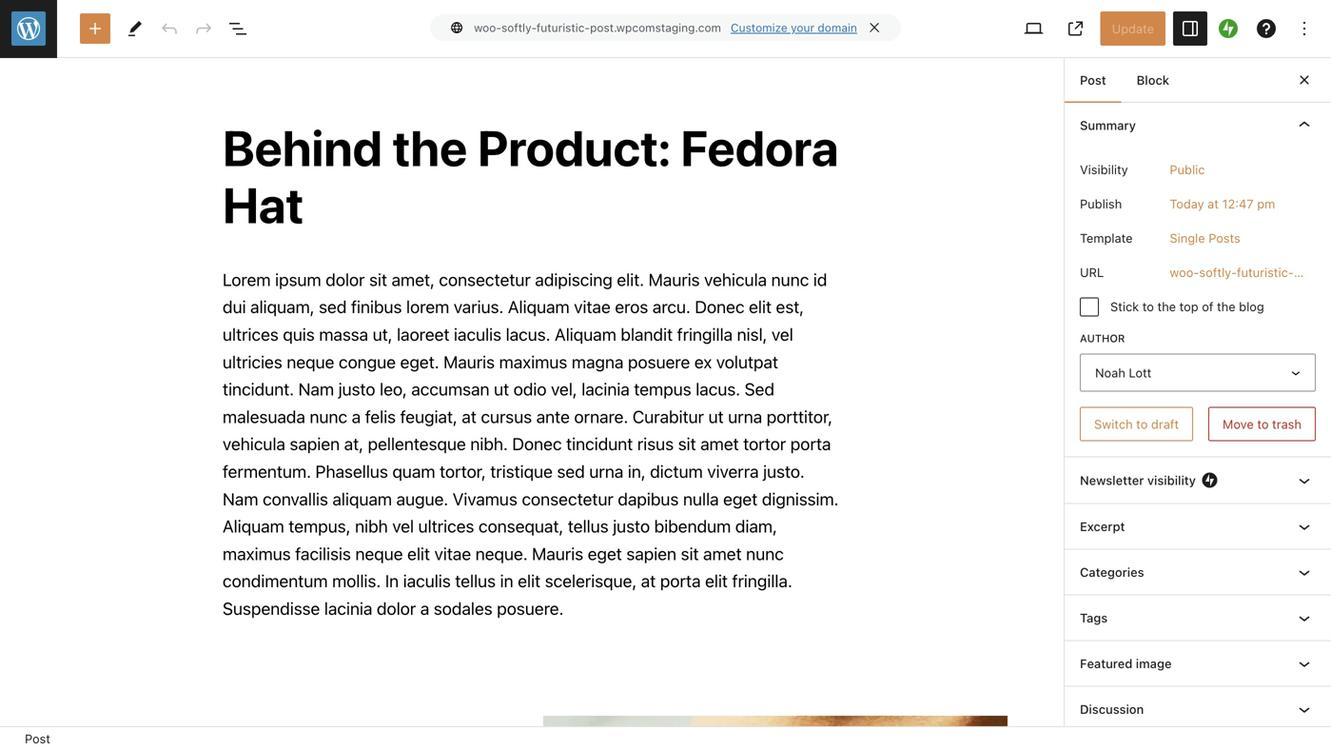 Task type: locate. For each thing, give the bounding box(es) containing it.
Stick to the top of the blog checkbox
[[1081, 297, 1100, 316]]

domain
[[818, 21, 858, 34]]

single
[[1170, 231, 1206, 245]]

post inside button
[[1081, 73, 1107, 87]]

1 horizontal spatial post
[[1081, 73, 1107, 87]]

visibility
[[1081, 162, 1129, 177]]

categories button
[[1065, 550, 1332, 594]]

today at 12:47 pm button
[[1159, 187, 1288, 221]]

1 the from the left
[[1158, 300, 1177, 314]]

tags
[[1081, 611, 1108, 625]]

to left trash
[[1258, 417, 1270, 431]]

visibility
[[1148, 473, 1197, 487]]

editor content region
[[0, 58, 1064, 726]]

preview image
[[1023, 17, 1046, 40]]

to for the
[[1143, 300, 1155, 314]]

summary
[[1081, 118, 1137, 132]]

discussion button
[[1065, 687, 1332, 732]]

trash
[[1273, 417, 1302, 431]]

of
[[1203, 300, 1214, 314]]

to
[[1143, 300, 1155, 314], [1137, 417, 1149, 431], [1258, 417, 1270, 431]]

options image
[[1294, 17, 1317, 40]]

move to trash
[[1223, 417, 1302, 431]]

your
[[791, 21, 815, 34]]

featured image
[[1081, 656, 1172, 671]]

the left top at right
[[1158, 300, 1177, 314]]

post
[[1081, 73, 1107, 87], [25, 732, 50, 746]]

public
[[1170, 162, 1206, 177]]

single posts
[[1170, 231, 1241, 245]]

0 horizontal spatial post
[[25, 732, 50, 746]]

redo image
[[192, 17, 215, 40]]

to left draft
[[1137, 417, 1149, 431]]

to right stick
[[1143, 300, 1155, 314]]

undo image
[[158, 17, 181, 40]]

stick to the top of the blog
[[1111, 300, 1265, 314]]

1 vertical spatial post
[[25, 732, 50, 746]]

posts
[[1209, 231, 1241, 245]]

the
[[1158, 300, 1177, 314], [1218, 300, 1236, 314]]

block button
[[1122, 57, 1185, 103]]

newsletter visibility
[[1081, 473, 1197, 487]]

softly-
[[502, 21, 537, 34]]

1 horizontal spatial the
[[1218, 300, 1236, 314]]

settings image
[[1180, 17, 1202, 40]]

document overview image
[[227, 17, 249, 40]]

at
[[1208, 197, 1220, 211]]

futuristic-
[[537, 21, 590, 34]]

customize
[[731, 21, 788, 34]]

0 horizontal spatial the
[[1158, 300, 1177, 314]]

move
[[1223, 417, 1255, 431]]

0 vertical spatial post
[[1081, 73, 1107, 87]]

stick
[[1111, 300, 1140, 314]]

template
[[1081, 231, 1134, 245]]

move to trash button
[[1209, 407, 1317, 441]]

switch to draft
[[1095, 417, 1180, 431]]

the right of
[[1218, 300, 1236, 314]]



Task type: vqa. For each thing, say whether or not it's contained in the screenshot.
the bottom spacing
no



Task type: describe. For each thing, give the bounding box(es) containing it.
publish
[[1081, 197, 1123, 211]]

switch
[[1095, 417, 1134, 431]]

view post image
[[1065, 17, 1088, 40]]

update button
[[1101, 11, 1166, 46]]

today
[[1170, 197, 1205, 211]]

tools image
[[124, 17, 147, 40]]

post button
[[1065, 57, 1122, 103]]

to for trash
[[1258, 417, 1270, 431]]

newsletter
[[1081, 473, 1145, 487]]

12:47 pm
[[1223, 197, 1276, 211]]

featured image button
[[1065, 641, 1332, 686]]

block
[[1137, 73, 1170, 87]]

top
[[1180, 300, 1199, 314]]

post.wpcomstaging.com
[[590, 21, 722, 34]]

update
[[1113, 21, 1155, 36]]

2 the from the left
[[1218, 300, 1236, 314]]

url
[[1081, 265, 1105, 279]]

woo-softly-futuristic-post.wpcomstaging.com customize your domain
[[474, 21, 858, 34]]

to for draft
[[1137, 417, 1149, 431]]

featured
[[1081, 656, 1133, 671]]

toggle block inserter image
[[84, 17, 107, 40]]

single posts button
[[1159, 221, 1253, 255]]

close settings image
[[1294, 69, 1317, 91]]

image
[[1137, 656, 1172, 671]]

switch to draft button
[[1081, 407, 1194, 441]]

help image
[[1256, 17, 1279, 40]]

excerpt button
[[1065, 504, 1332, 549]]

newsletter visibility button
[[1065, 457, 1332, 503]]

blog
[[1240, 300, 1265, 314]]

draft
[[1152, 417, 1180, 431]]

discussion
[[1081, 702, 1145, 716]]

today at 12:47 pm
[[1170, 197, 1276, 211]]

woo-
[[474, 21, 502, 34]]

author
[[1081, 332, 1126, 345]]

tags button
[[1065, 595, 1332, 640]]

categories
[[1081, 565, 1145, 579]]

excerpt
[[1081, 519, 1126, 534]]

summary button
[[1065, 103, 1332, 148]]

jetpack image
[[1220, 19, 1239, 38]]

public button
[[1159, 152, 1217, 187]]

customize your domain button
[[731, 21, 858, 34]]



